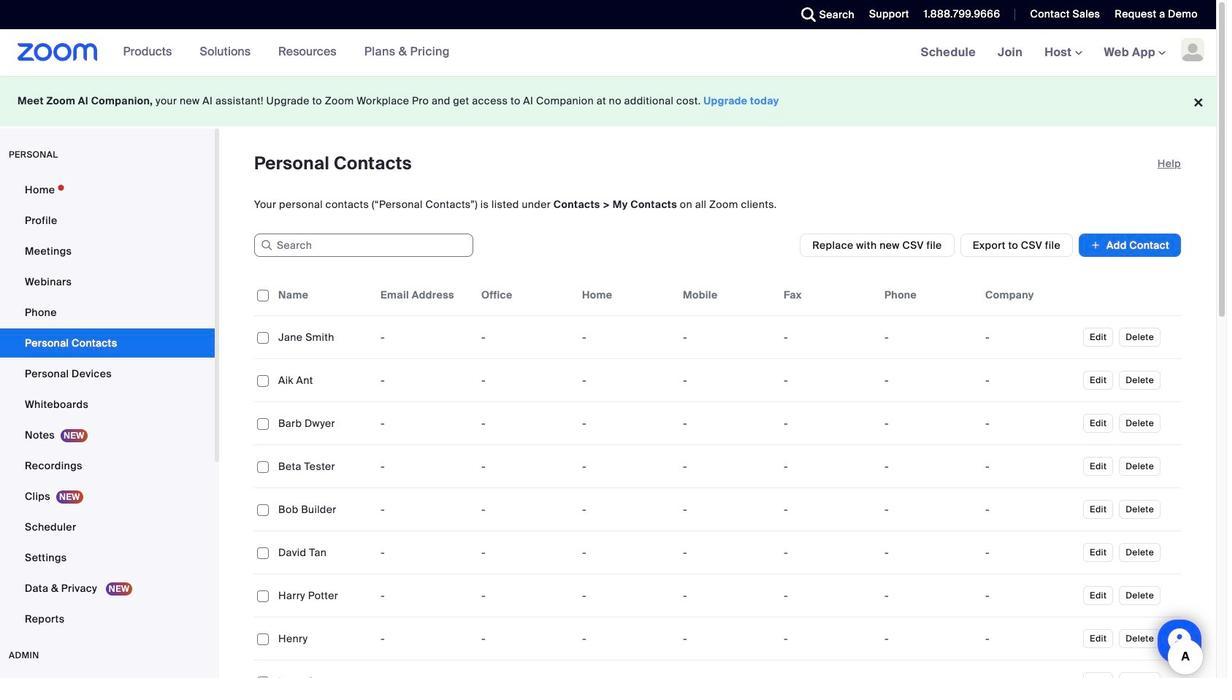 Task type: vqa. For each thing, say whether or not it's contained in the screenshot.
add image
yes



Task type: locate. For each thing, give the bounding box(es) containing it.
banner
[[0, 29, 1216, 77]]

4 cell from the left
[[677, 661, 778, 679]]

profile picture image
[[1181, 38, 1204, 61]]

menu item
[[0, 676, 215, 679]]

personal menu menu
[[0, 175, 215, 635]]

product information navigation
[[98, 29, 461, 76]]

5 cell from the left
[[778, 661, 879, 679]]

meetings navigation
[[910, 29, 1216, 77]]

footer
[[0, 76, 1216, 126]]

application
[[254, 275, 1192, 679]]

cell
[[375, 661, 475, 679], [475, 661, 576, 679], [576, 661, 677, 679], [677, 661, 778, 679], [778, 661, 879, 679], [879, 661, 979, 679], [979, 661, 1080, 679]]

add image
[[1090, 238, 1101, 253]]



Task type: describe. For each thing, give the bounding box(es) containing it.
6 cell from the left
[[879, 661, 979, 679]]

Search Contacts Input text field
[[254, 234, 473, 257]]

7 cell from the left
[[979, 661, 1080, 679]]

1 cell from the left
[[375, 661, 475, 679]]

zoom logo image
[[18, 43, 98, 61]]

3 cell from the left
[[576, 661, 677, 679]]

2 cell from the left
[[475, 661, 576, 679]]



